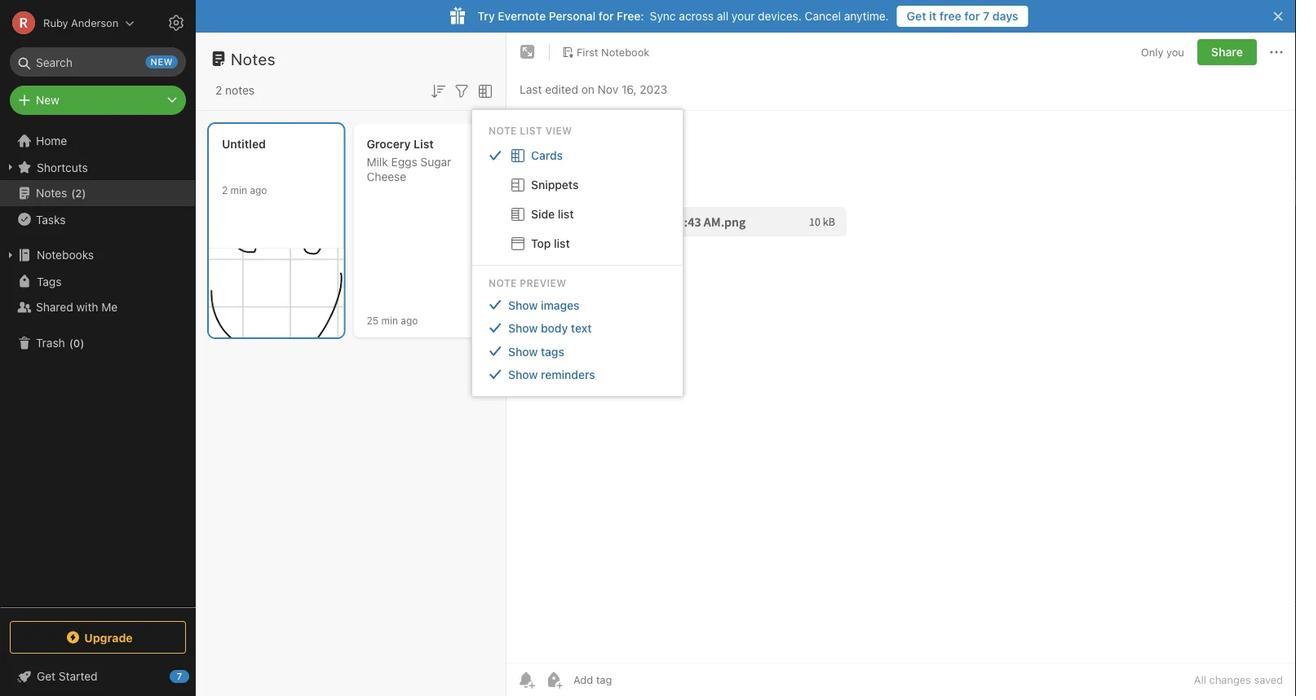 Task type: describe. For each thing, give the bounding box(es) containing it.
note list view
[[489, 125, 572, 136]]

) for trash
[[80, 337, 84, 349]]

share button
[[1198, 39, 1258, 65]]

25
[[367, 315, 379, 326]]

started
[[59, 670, 98, 684]]

show body text
[[508, 322, 592, 335]]

reminders
[[541, 368, 596, 382]]

snippets
[[531, 178, 579, 191]]

try evernote personal for free: sync across all your devices. cancel anytime.
[[478, 9, 889, 23]]

all
[[717, 9, 729, 23]]

upgrade
[[84, 631, 133, 645]]

Sort options field
[[428, 80, 448, 101]]

25 min ago
[[367, 315, 418, 326]]

saved
[[1255, 675, 1284, 687]]

More actions field
[[1267, 39, 1287, 65]]

2 notes
[[215, 84, 255, 97]]

get it free for 7 days
[[907, 9, 1019, 23]]

only
[[1142, 46, 1164, 58]]

anytime.
[[844, 9, 889, 23]]

edited
[[545, 83, 579, 96]]

all
[[1195, 675, 1207, 687]]

list for side list
[[558, 207, 574, 221]]

side list link
[[473, 200, 683, 229]]

only you
[[1142, 46, 1185, 58]]

free:
[[617, 9, 644, 23]]

new
[[151, 57, 173, 67]]

tags
[[541, 345, 565, 359]]

shared with me link
[[0, 295, 195, 321]]

0
[[73, 337, 80, 349]]

cards link
[[473, 141, 683, 170]]

show reminders
[[508, 368, 596, 382]]

it
[[930, 9, 937, 23]]

note list element
[[196, 33, 507, 697]]

you
[[1167, 46, 1185, 58]]

notes for notes
[[231, 49, 276, 68]]

your
[[732, 9, 755, 23]]

first notebook button
[[557, 41, 656, 64]]

notebook
[[602, 46, 650, 58]]

last edited on nov 16, 2023
[[520, 83, 668, 96]]

show body text link
[[473, 317, 683, 340]]

show tags
[[508, 345, 565, 359]]

nov
[[598, 83, 619, 96]]

images
[[541, 299, 580, 312]]

2 inside the notes ( 2 )
[[75, 187, 82, 199]]

Note Editor text field
[[507, 111, 1297, 663]]

show images link
[[473, 294, 683, 317]]

click to collapse image
[[190, 667, 202, 686]]

notes for notes ( 2 )
[[36, 186, 67, 200]]

me
[[101, 301, 118, 314]]

trash
[[36, 337, 65, 350]]

7 inside help and learning task checklist field
[[177, 672, 182, 683]]

dropdown list menu containing show images
[[473, 294, 683, 387]]

get started
[[37, 670, 98, 684]]

home
[[36, 134, 67, 148]]

top
[[531, 237, 551, 250]]

top list
[[531, 237, 570, 250]]

Help and Learning task checklist field
[[0, 664, 196, 690]]

add tag image
[[544, 671, 564, 690]]

sync
[[650, 9, 676, 23]]

text
[[571, 322, 592, 335]]

list for top list
[[554, 237, 570, 250]]

grocery
[[367, 138, 411, 151]]

first
[[577, 46, 599, 58]]

side list
[[531, 207, 574, 221]]

show for show body text
[[508, 322, 538, 335]]

new search field
[[21, 47, 178, 77]]

note window element
[[507, 33, 1297, 697]]

get it free for 7 days button
[[897, 6, 1029, 27]]

2 for 2 min ago
[[222, 184, 228, 196]]

all changes saved
[[1195, 675, 1284, 687]]

trash ( 0 )
[[36, 337, 84, 350]]

7 inside button
[[983, 9, 990, 23]]

notebooks
[[37, 249, 94, 262]]

show for show reminders
[[508, 368, 538, 382]]

milk
[[367, 155, 388, 169]]

changes
[[1210, 675, 1252, 687]]

tasks button
[[0, 206, 195, 233]]

16,
[[622, 83, 637, 96]]

show for show tags
[[508, 345, 538, 359]]

cards
[[531, 149, 563, 162]]

get for get it free for 7 days
[[907, 9, 927, 23]]

cheese
[[367, 170, 407, 184]]

note for note preview
[[489, 277, 517, 289]]

note preview
[[489, 277, 567, 289]]

across
[[679, 9, 714, 23]]



Task type: vqa. For each thing, say whether or not it's contained in the screenshot.
Documents tab
no



Task type: locate. For each thing, give the bounding box(es) containing it.
0 horizontal spatial notes
[[36, 186, 67, 200]]

( inside trash ( 0 )
[[69, 337, 73, 349]]

4 show from the top
[[508, 368, 538, 382]]

2 down untitled
[[222, 184, 228, 196]]

ruby anderson
[[43, 17, 118, 29]]

) down shortcuts button
[[82, 187, 86, 199]]

notes inside tree
[[36, 186, 67, 200]]

notes up notes
[[231, 49, 276, 68]]

get for get started
[[37, 670, 56, 684]]

min right 25
[[382, 315, 398, 326]]

notes ( 2 )
[[36, 186, 86, 200]]

1 horizontal spatial 7
[[983, 9, 990, 23]]

note left list
[[489, 125, 517, 136]]

last
[[520, 83, 542, 96]]

anderson
[[71, 17, 118, 29]]

1 vertical spatial 7
[[177, 672, 182, 683]]

get
[[907, 9, 927, 23], [37, 670, 56, 684]]

notes up tasks
[[36, 186, 67, 200]]

list
[[414, 138, 434, 151]]

0 horizontal spatial ago
[[250, 184, 267, 196]]

list
[[558, 207, 574, 221], [554, 237, 570, 250]]

1 vertical spatial dropdown list menu
[[473, 294, 683, 387]]

0 vertical spatial 7
[[983, 9, 990, 23]]

ago right 25
[[401, 315, 418, 326]]

2 note from the top
[[489, 277, 517, 289]]

ago
[[250, 184, 267, 196], [401, 315, 418, 326]]

0 vertical spatial ago
[[250, 184, 267, 196]]

1 show from the top
[[508, 299, 538, 312]]

0 vertical spatial list
[[558, 207, 574, 221]]

note for note list view
[[489, 125, 517, 136]]

1 horizontal spatial min
[[382, 315, 398, 326]]

min for 2
[[231, 184, 247, 196]]

( down "shortcuts"
[[71, 187, 75, 199]]

expand notebooks image
[[4, 249, 17, 262]]

) inside the notes ( 2 )
[[82, 187, 86, 199]]

1 vertical spatial ago
[[401, 315, 418, 326]]

0 horizontal spatial min
[[231, 184, 247, 196]]

1 horizontal spatial ago
[[401, 315, 418, 326]]

shortcuts
[[37, 161, 88, 174]]

7 left days
[[983, 9, 990, 23]]

show left tags
[[508, 345, 538, 359]]

2
[[215, 84, 222, 97], [222, 184, 228, 196], [75, 187, 82, 199]]

get left started
[[37, 670, 56, 684]]

2 dropdown list menu from the top
[[473, 294, 683, 387]]

0 vertical spatial note
[[489, 125, 517, 136]]

0 vertical spatial (
[[71, 187, 75, 199]]

new button
[[10, 86, 186, 115]]

0 horizontal spatial 7
[[177, 672, 182, 683]]

1 vertical spatial (
[[69, 337, 73, 349]]

notes
[[225, 84, 255, 97]]

) right 'trash'
[[80, 337, 84, 349]]

home link
[[0, 128, 196, 154]]

show images
[[508, 299, 580, 312]]

View options field
[[472, 80, 495, 101]]

shared with me
[[36, 301, 118, 314]]

1 note from the top
[[489, 125, 517, 136]]

2 show from the top
[[508, 322, 538, 335]]

for left free:
[[599, 9, 614, 23]]

side
[[531, 207, 555, 221]]

snippets link
[[473, 170, 683, 200]]

untitled
[[222, 138, 266, 151]]

for
[[599, 9, 614, 23], [965, 9, 981, 23]]

( for notes
[[71, 187, 75, 199]]

0 vertical spatial dropdown list menu
[[473, 141, 683, 259]]

Add tag field
[[572, 674, 695, 688]]

note left preview
[[489, 277, 517, 289]]

show down show tags
[[508, 368, 538, 382]]

tags button
[[0, 268, 195, 295]]

(
[[71, 187, 75, 199], [69, 337, 73, 349]]

more actions image
[[1267, 42, 1287, 62]]

tree
[[0, 128, 196, 607]]

body
[[541, 322, 568, 335]]

first notebook
[[577, 46, 650, 58]]

days
[[993, 9, 1019, 23]]

dropdown list menu
[[473, 141, 683, 259], [473, 294, 683, 387]]

1 horizontal spatial get
[[907, 9, 927, 23]]

dropdown list menu containing cards
[[473, 141, 683, 259]]

notebooks link
[[0, 242, 195, 268]]

7 left click to collapse "image"
[[177, 672, 182, 683]]

3 show from the top
[[508, 345, 538, 359]]

try
[[478, 9, 495, 23]]

for for free:
[[599, 9, 614, 23]]

2 for 2 notes
[[215, 84, 222, 97]]

2 down "shortcuts"
[[75, 187, 82, 199]]

evernote
[[498, 9, 546, 23]]

show up show tags
[[508, 322, 538, 335]]

get left the it
[[907, 9, 927, 23]]

tags
[[37, 275, 62, 288]]

show down note preview
[[508, 299, 538, 312]]

add filters image
[[452, 81, 472, 101]]

1 horizontal spatial notes
[[231, 49, 276, 68]]

upgrade button
[[10, 622, 186, 655]]

preview
[[520, 277, 567, 289]]

list
[[520, 125, 543, 136]]

ago for 25 min ago
[[401, 315, 418, 326]]

min for 25
[[382, 315, 398, 326]]

1 vertical spatial min
[[382, 315, 398, 326]]

7
[[983, 9, 990, 23], [177, 672, 182, 683]]

grocery list milk eggs sugar cheese
[[367, 138, 452, 184]]

Add filters field
[[452, 80, 472, 101]]

tasks
[[36, 213, 66, 226]]

0 vertical spatial min
[[231, 184, 247, 196]]

for for 7
[[965, 9, 981, 23]]

1 vertical spatial notes
[[36, 186, 67, 200]]

notes inside note list element
[[231, 49, 276, 68]]

list right the top
[[554, 237, 570, 250]]

show tags link
[[473, 340, 683, 363]]

for inside button
[[965, 9, 981, 23]]

0 vertical spatial get
[[907, 9, 927, 23]]

view
[[546, 125, 572, 136]]

1 vertical spatial get
[[37, 670, 56, 684]]

notes
[[231, 49, 276, 68], [36, 186, 67, 200]]

personal
[[549, 9, 596, 23]]

with
[[76, 301, 98, 314]]

for right free
[[965, 9, 981, 23]]

shortcuts button
[[0, 154, 195, 180]]

) for notes
[[82, 187, 86, 199]]

get inside button
[[907, 9, 927, 23]]

ago for 2 min ago
[[250, 184, 267, 196]]

( right 'trash'
[[69, 337, 73, 349]]

1 dropdown list menu from the top
[[473, 141, 683, 259]]

( for trash
[[69, 337, 73, 349]]

share
[[1212, 45, 1244, 59]]

Account field
[[0, 7, 135, 39]]

1 vertical spatial note
[[489, 277, 517, 289]]

devices.
[[758, 9, 802, 23]]

2 for from the left
[[965, 9, 981, 23]]

1 for from the left
[[599, 9, 614, 23]]

shared
[[36, 301, 73, 314]]

2023
[[640, 83, 668, 96]]

Search text field
[[21, 47, 175, 77]]

0 horizontal spatial for
[[599, 9, 614, 23]]

show reminders link
[[473, 363, 683, 387]]

new
[[36, 93, 59, 107]]

list right side
[[558, 207, 574, 221]]

thumbnail image
[[209, 249, 344, 338]]

settings image
[[166, 13, 186, 33]]

get inside help and learning task checklist field
[[37, 670, 56, 684]]

2 left notes
[[215, 84, 222, 97]]

show for show images
[[508, 299, 538, 312]]

sugar
[[421, 155, 452, 169]]

1 vertical spatial list
[[554, 237, 570, 250]]

) inside trash ( 0 )
[[80, 337, 84, 349]]

free
[[940, 9, 962, 23]]

tree containing home
[[0, 128, 196, 607]]

expand note image
[[518, 42, 538, 62]]

top list link
[[473, 229, 683, 259]]

add a reminder image
[[517, 671, 536, 690]]

0 horizontal spatial get
[[37, 670, 56, 684]]

ago down untitled
[[250, 184, 267, 196]]

min down untitled
[[231, 184, 247, 196]]

cancel
[[805, 9, 841, 23]]

1 vertical spatial )
[[80, 337, 84, 349]]

1 horizontal spatial for
[[965, 9, 981, 23]]

0 vertical spatial )
[[82, 187, 86, 199]]

2 min ago
[[222, 184, 267, 196]]

( inside the notes ( 2 )
[[71, 187, 75, 199]]

eggs
[[391, 155, 418, 169]]

ruby
[[43, 17, 68, 29]]

0 vertical spatial notes
[[231, 49, 276, 68]]

on
[[582, 83, 595, 96]]



